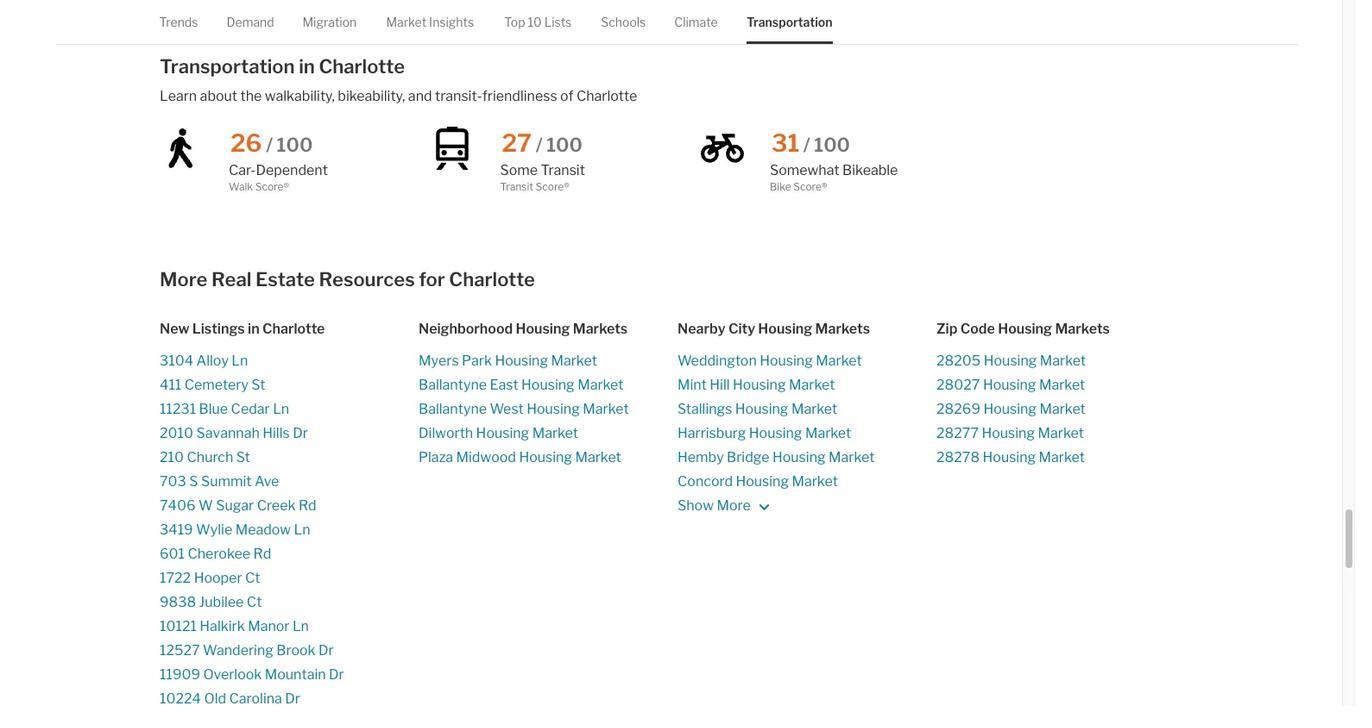 Task type: vqa. For each thing, say whether or not it's contained in the screenshot.
100 inside 27 / 100
yes



Task type: describe. For each thing, give the bounding box(es) containing it.
car-dependent walk score ®
[[229, 162, 328, 193]]

nearby
[[678, 321, 726, 338]]

m
[[717, 498, 729, 515]]

ballantyne west housing market link
[[419, 398, 678, 422]]

3104 alloy ln 411 cemetery st 11231 blue cedar ln 2010 savannah hills dr 210 church st 703 s summit ave 7406 w sugar creek rd 3419 wylie meadow ln 601 cherokee rd 1722 hooper ct 9838 jubilee ct 10121 halkirk manor ln 12527 wandering brook dr 11909 overlook mountain dr
[[160, 353, 344, 684]]

26
[[230, 129, 262, 158]]

10121 halkirk manor ln link
[[160, 616, 419, 640]]

brook
[[276, 643, 316, 660]]

/ for 27
[[536, 134, 543, 156]]

1 vertical spatial dr
[[319, 643, 334, 660]]

of
[[560, 88, 574, 104]]

bridge
[[727, 450, 770, 466]]

new listings in charlotte heading
[[160, 320, 419, 339]]

/ for 31
[[803, 134, 810, 156]]

midwood
[[456, 450, 516, 466]]

100 for 27
[[547, 134, 583, 156]]

market up ballantyne east housing market "link"
[[551, 353, 597, 370]]

myers park housing market ballantyne east housing market ballantyne west housing market dilworth housing market plaza midwood housing market
[[419, 353, 629, 466]]

w
[[199, 498, 213, 515]]

zip
[[937, 321, 958, 338]]

ave
[[255, 474, 279, 491]]

bikeability,
[[338, 88, 405, 104]]

market down "hemby bridge housing market" link
[[792, 474, 838, 491]]

harrisburg housing market link
[[678, 422, 937, 446]]

demand link
[[227, 0, 275, 44]]

® for 31
[[822, 180, 827, 193]]

28027
[[937, 377, 980, 394]]

score for 27
[[536, 180, 564, 193]]

zip code housing markets heading
[[937, 320, 1196, 339]]

weddington housing market mint hill housing market stallings housing market harrisburg housing market hemby bridge housing market concord housing market
[[678, 353, 875, 491]]

migration
[[303, 15, 357, 29]]

27 / 100
[[502, 129, 583, 158]]

1 vertical spatial ct
[[247, 595, 262, 611]]

market down "weddington housing market" link
[[789, 377, 835, 394]]

resources
[[319, 268, 415, 291]]

market down the 28277 housing market link
[[1039, 450, 1085, 466]]

28278
[[937, 450, 980, 466]]

schools link
[[601, 0, 646, 44]]

12527 wandering brook dr link
[[160, 640, 419, 664]]

stallings
[[678, 402, 732, 418]]

top
[[505, 15, 526, 29]]

® for 26
[[284, 180, 289, 193]]

market down mint hill housing market link
[[791, 402, 838, 418]]

/ for 26
[[266, 134, 273, 156]]

11909 overlook mountain dr link
[[160, 664, 419, 688]]

10
[[528, 15, 542, 29]]

2010
[[160, 426, 193, 442]]

market down the harrisburg housing market link
[[829, 450, 875, 466]]

learn
[[160, 88, 197, 104]]

transportation for transportation in charlotte
[[160, 55, 295, 78]]

11231
[[160, 402, 196, 418]]

estate
[[255, 268, 315, 291]]

28277 housing market link
[[937, 422, 1196, 446]]

listings
[[192, 321, 245, 338]]

about
[[200, 88, 237, 104]]

100 for 26
[[277, 134, 313, 156]]

market left the insights at top left
[[387, 15, 427, 29]]

mint
[[678, 377, 707, 394]]

601 cherokee rd link
[[160, 543, 419, 567]]

stallings housing market link
[[678, 398, 937, 422]]

migration link
[[303, 0, 357, 44]]

top 10 lists
[[505, 15, 572, 29]]

transportation link
[[747, 0, 833, 44]]

27
[[502, 129, 532, 158]]

210
[[160, 450, 184, 466]]

28205
[[937, 353, 981, 370]]

2 vertical spatial dr
[[329, 667, 344, 684]]

ballantyne east housing market link
[[419, 374, 678, 398]]

11909
[[160, 667, 200, 684]]

2010 savannah hills dr link
[[160, 422, 419, 446]]

somewhat
[[770, 162, 840, 179]]

city
[[728, 321, 755, 338]]

savannah
[[196, 426, 260, 442]]

walk
[[229, 180, 253, 193]]

cemetery
[[184, 377, 249, 394]]

neighborhood housing markets heading
[[419, 320, 678, 339]]

some transit transit score ®
[[500, 162, 585, 193]]

walkability,
[[265, 88, 335, 104]]

concord
[[678, 474, 733, 491]]

meadow
[[235, 522, 291, 539]]

0 vertical spatial ct
[[245, 571, 260, 587]]

ln down '7406 w sugar creek rd' link
[[294, 522, 310, 539]]

100 for 31
[[814, 134, 850, 156]]

28277
[[937, 426, 979, 442]]

wylie
[[196, 522, 232, 539]]

score for 31
[[793, 180, 822, 193]]

7406 w sugar creek rd link
[[160, 495, 419, 519]]

wandering
[[203, 643, 274, 660]]

charlotte inside heading
[[262, 321, 325, 338]]

market down ballantyne east housing market "link"
[[583, 402, 629, 418]]

market insights link
[[387, 0, 474, 44]]

lists
[[545, 15, 572, 29]]

411 cemetery st link
[[160, 374, 419, 398]]

for
[[419, 268, 445, 291]]

friendliness
[[482, 88, 557, 104]]

somewhat bikeable bike score ®
[[770, 162, 898, 193]]

9838 jubilee ct link
[[160, 591, 419, 616]]

market up 28027 housing market link
[[1040, 353, 1086, 370]]

ln up hills at the left bottom
[[273, 402, 289, 418]]

mint hill housing market link
[[678, 374, 937, 398]]



Task type: locate. For each thing, give the bounding box(es) containing it.
2 score from the left
[[536, 180, 564, 193]]

s
[[189, 474, 198, 491]]

1 / from the left
[[266, 134, 273, 156]]

jubilee
[[199, 595, 244, 611]]

car-
[[229, 162, 256, 179]]

dr right brook
[[319, 643, 334, 660]]

0 vertical spatial transit
[[541, 162, 585, 179]]

transportation for transportation
[[747, 15, 833, 29]]

1 ® from the left
[[284, 180, 289, 193]]

dilworth housing market link
[[419, 422, 678, 446]]

1 horizontal spatial ®
[[564, 180, 570, 193]]

myers
[[419, 353, 459, 370]]

3419 wylie meadow ln link
[[160, 519, 419, 543]]

® down 27 / 100
[[564, 180, 570, 193]]

cedar
[[231, 402, 270, 418]]

28205 housing market 28027 housing market 28269 housing market 28277 housing market 28278 housing market
[[937, 353, 1086, 466]]

alloy
[[196, 353, 229, 370]]

0 horizontal spatial transportation
[[160, 55, 295, 78]]

2 horizontal spatial ®
[[822, 180, 827, 193]]

ln right alloy
[[232, 353, 248, 370]]

0 horizontal spatial in
[[248, 321, 260, 338]]

manor
[[248, 619, 290, 636]]

st down the savannah
[[236, 450, 250, 466]]

charlotte up neighborhood
[[449, 268, 535, 291]]

neighborhood housing markets
[[419, 321, 628, 338]]

markets up 28205 housing market 'link'
[[1055, 321, 1110, 338]]

100 inside 31 / 100
[[814, 134, 850, 156]]

market down stallings housing market link
[[805, 426, 851, 442]]

2 100 from the left
[[547, 134, 583, 156]]

demand
[[227, 15, 275, 29]]

ct up manor
[[247, 595, 262, 611]]

myers park housing market link
[[419, 350, 678, 374]]

hemby
[[678, 450, 724, 466]]

charlotte up 3104 alloy ln "link"
[[262, 321, 325, 338]]

transit down the some
[[500, 180, 533, 193]]

dr right mountain
[[329, 667, 344, 684]]

markets up "weddington housing market" link
[[815, 321, 870, 338]]

10121
[[160, 619, 197, 636]]

12527
[[160, 643, 200, 660]]

100 up somewhat bikeable bike score ® at top right
[[814, 134, 850, 156]]

0 horizontal spatial rd
[[253, 547, 271, 563]]

® inside somewhat bikeable bike score ®
[[822, 180, 827, 193]]

11231 blue cedar ln link
[[160, 398, 419, 422]]

park
[[462, 353, 492, 370]]

0 horizontal spatial /
[[266, 134, 273, 156]]

nearby city housing markets
[[678, 321, 870, 338]]

1 horizontal spatial score
[[536, 180, 564, 193]]

2 horizontal spatial 100
[[814, 134, 850, 156]]

score inside car-dependent walk score ®
[[255, 180, 284, 193]]

mountain
[[265, 667, 326, 684]]

0 horizontal spatial 100
[[277, 134, 313, 156]]

charlotte right of
[[577, 88, 637, 104]]

1 horizontal spatial st
[[251, 377, 265, 394]]

charlotte up bikeability,
[[319, 55, 405, 78]]

0 horizontal spatial markets
[[573, 321, 628, 338]]

markets up 'myers park housing market' link
[[573, 321, 628, 338]]

0 vertical spatial in
[[299, 55, 315, 78]]

1 score from the left
[[255, 180, 284, 193]]

®
[[284, 180, 289, 193], [564, 180, 570, 193], [822, 180, 827, 193]]

210 church st link
[[160, 446, 419, 471]]

markets for nearby city housing markets
[[815, 321, 870, 338]]

nearby city housing markets heading
[[678, 320, 937, 339]]

/ inside 27 / 100
[[536, 134, 543, 156]]

3 score from the left
[[793, 180, 822, 193]]

summit
[[201, 474, 252, 491]]

hill
[[710, 377, 730, 394]]

in inside heading
[[248, 321, 260, 338]]

market down ballantyne west housing market link
[[532, 426, 578, 442]]

9838
[[160, 595, 196, 611]]

market up mint hill housing market link
[[816, 353, 862, 370]]

real
[[211, 268, 251, 291]]

28205 housing market link
[[937, 350, 1196, 374]]

1 horizontal spatial /
[[536, 134, 543, 156]]

3104
[[160, 353, 193, 370]]

concord housing market link
[[678, 471, 937, 495]]

market insights
[[387, 15, 474, 29]]

rd down 703 s summit ave link
[[299, 498, 316, 515]]

1 vertical spatial ballantyne
[[419, 402, 487, 418]]

market down 28027 housing market link
[[1040, 402, 1086, 418]]

100 inside 27 / 100
[[547, 134, 583, 156]]

markets for zip code housing markets
[[1055, 321, 1110, 338]]

3 100 from the left
[[814, 134, 850, 156]]

/ inside 31 / 100
[[803, 134, 810, 156]]

zip code housing markets
[[937, 321, 1110, 338]]

2 markets from the left
[[815, 321, 870, 338]]

score down the some
[[536, 180, 564, 193]]

703 s summit ave link
[[160, 471, 419, 495]]

1 markets from the left
[[573, 321, 628, 338]]

1 vertical spatial st
[[236, 450, 250, 466]]

st up cedar
[[251, 377, 265, 394]]

31
[[772, 129, 800, 158]]

1 vertical spatial transportation
[[160, 55, 295, 78]]

transit
[[541, 162, 585, 179], [500, 180, 533, 193]]

top 10 lists link
[[505, 0, 572, 44]]

0 vertical spatial st
[[251, 377, 265, 394]]

100 up some transit transit score ®
[[547, 134, 583, 156]]

0 vertical spatial rd
[[299, 498, 316, 515]]

harrisburg
[[678, 426, 746, 442]]

/ inside the '26 / 100'
[[266, 134, 273, 156]]

/ right the 31
[[803, 134, 810, 156]]

31 / 100
[[772, 129, 850, 158]]

in right listings
[[248, 321, 260, 338]]

transit down 27 / 100
[[541, 162, 585, 179]]

1 horizontal spatial transit
[[541, 162, 585, 179]]

hooper
[[194, 571, 242, 587]]

west
[[490, 402, 524, 418]]

100 up dependent
[[277, 134, 313, 156]]

1 horizontal spatial markets
[[815, 321, 870, 338]]

3419
[[160, 522, 193, 539]]

2 horizontal spatial score
[[793, 180, 822, 193]]

411
[[160, 377, 181, 394]]

overlook
[[203, 667, 262, 684]]

1 horizontal spatial rd
[[299, 498, 316, 515]]

in up walkability,
[[299, 55, 315, 78]]

1 horizontal spatial 100
[[547, 134, 583, 156]]

0 horizontal spatial transit
[[500, 180, 533, 193]]

east
[[490, 377, 518, 394]]

st
[[251, 377, 265, 394], [236, 450, 250, 466]]

1 horizontal spatial in
[[299, 55, 315, 78]]

cherokee
[[188, 547, 250, 563]]

601
[[160, 547, 185, 563]]

1 horizontal spatial transportation
[[747, 15, 833, 29]]

1 vertical spatial in
[[248, 321, 260, 338]]

halkirk
[[200, 619, 245, 636]]

ballantyne down the myers
[[419, 377, 487, 394]]

® down somewhat
[[822, 180, 827, 193]]

2 / from the left
[[536, 134, 543, 156]]

2 horizontal spatial markets
[[1055, 321, 1110, 338]]

the
[[240, 88, 262, 104]]

® inside some transit transit score ®
[[564, 180, 570, 193]]

score inside somewhat bikeable bike score ®
[[793, 180, 822, 193]]

score
[[255, 180, 284, 193], [536, 180, 564, 193], [793, 180, 822, 193]]

3104 alloy ln link
[[160, 350, 419, 374]]

some
[[500, 162, 538, 179]]

® inside car-dependent walk score ®
[[284, 180, 289, 193]]

2 ballantyne from the top
[[419, 402, 487, 418]]

ct right hooper
[[245, 571, 260, 587]]

/ right "26"
[[266, 134, 273, 156]]

sugar
[[216, 498, 254, 515]]

in
[[299, 55, 315, 78], [248, 321, 260, 338]]

hemby bridge housing market link
[[678, 446, 937, 471]]

1722
[[160, 571, 191, 587]]

dr right hills at the left bottom
[[293, 426, 308, 442]]

1 vertical spatial transit
[[500, 180, 533, 193]]

bikeable
[[843, 162, 898, 179]]

3 ® from the left
[[822, 180, 827, 193]]

climate
[[675, 15, 718, 29]]

plaza midwood housing market link
[[419, 446, 678, 471]]

trends link
[[160, 0, 198, 44]]

market down 28205 housing market 'link'
[[1039, 377, 1085, 394]]

plaza
[[419, 450, 453, 466]]

market down 28269 housing market link
[[1038, 426, 1084, 442]]

transportation in charlotte
[[160, 55, 405, 78]]

ln up brook
[[293, 619, 309, 636]]

0 vertical spatial transportation
[[747, 15, 833, 29]]

0 vertical spatial dr
[[293, 426, 308, 442]]

trends
[[160, 15, 198, 29]]

weddington housing market link
[[678, 350, 937, 374]]

1 100 from the left
[[277, 134, 313, 156]]

2 horizontal spatial /
[[803, 134, 810, 156]]

and
[[408, 88, 432, 104]]

28269
[[937, 402, 981, 418]]

100 inside the '26 / 100'
[[277, 134, 313, 156]]

score down somewhat
[[793, 180, 822, 193]]

3 / from the left
[[803, 134, 810, 156]]

100
[[277, 134, 313, 156], [547, 134, 583, 156], [814, 134, 850, 156]]

0 horizontal spatial ®
[[284, 180, 289, 193]]

® for 27
[[564, 180, 570, 193]]

2 ® from the left
[[564, 180, 570, 193]]

market down 'myers park housing market' link
[[578, 377, 624, 394]]

1 vertical spatial rd
[[253, 547, 271, 563]]

rd down meadow
[[253, 547, 271, 563]]

show m ore
[[678, 498, 754, 515]]

/ right 27
[[536, 134, 543, 156]]

market
[[387, 15, 427, 29], [551, 353, 597, 370], [816, 353, 862, 370], [1040, 353, 1086, 370], [578, 377, 624, 394], [789, 377, 835, 394], [1039, 377, 1085, 394], [583, 402, 629, 418], [791, 402, 838, 418], [1040, 402, 1086, 418], [532, 426, 578, 442], [805, 426, 851, 442], [1038, 426, 1084, 442], [575, 450, 621, 466], [829, 450, 875, 466], [1039, 450, 1085, 466], [792, 474, 838, 491]]

market down dilworth housing market link
[[575, 450, 621, 466]]

score inside some transit transit score ®
[[536, 180, 564, 193]]

new
[[160, 321, 189, 338]]

3 markets from the left
[[1055, 321, 1110, 338]]

score down dependent
[[255, 180, 284, 193]]

0 horizontal spatial st
[[236, 450, 250, 466]]

0 vertical spatial ballantyne
[[419, 377, 487, 394]]

ballantyne up 'dilworth'
[[419, 402, 487, 418]]

charlotte
[[319, 55, 405, 78], [577, 88, 637, 104], [449, 268, 535, 291], [262, 321, 325, 338]]

score for 26
[[255, 180, 284, 193]]

1 ballantyne from the top
[[419, 377, 487, 394]]

® down dependent
[[284, 180, 289, 193]]

0 horizontal spatial score
[[255, 180, 284, 193]]

new listings in charlotte
[[160, 321, 325, 338]]



